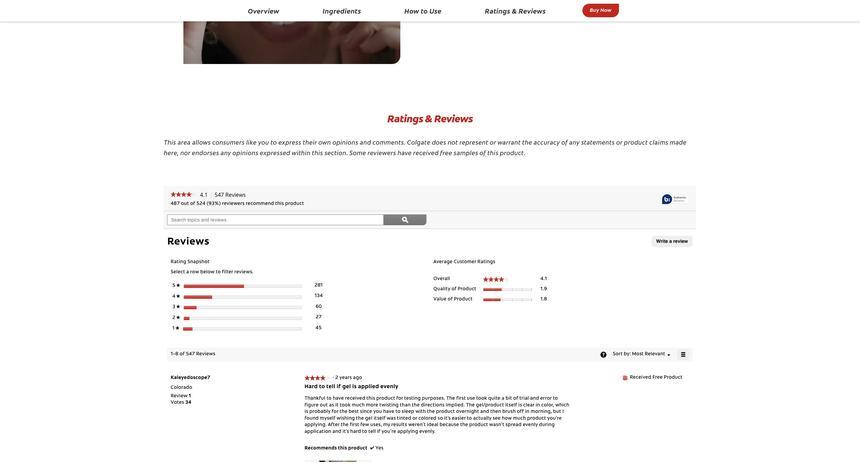Task type: vqa. For each thing, say whether or not it's contained in the screenshot.
Optic in Colgate® Optic White® Purple Toothpaste for Teeth Whitening is a purple fluoride toothpaste that removes 95% of daily surface stains for a brighter smile.
no



Task type: locate. For each thing, give the bounding box(es) containing it.
you're down but
[[547, 417, 562, 421]]

how
[[404, 6, 419, 15]]

reviewers inside this area allows consumers like you to express their own opinions and comments. colgate does not represent or warrant the accuracy of any statements or product claims made here, nor endorses any opinions expressed within this section. some reviewers have received free samples of this product.
[[368, 149, 396, 157]]

0 horizontal spatial took
[[340, 403, 351, 408]]

product left claims
[[624, 138, 648, 147]]

review 1 votes 34
[[171, 394, 191, 406]]

the up product.
[[522, 138, 532, 147]]

took right "use" on the bottom right of page
[[476, 397, 487, 401]]

2 horizontal spatial a
[[669, 239, 672, 244]]

value of product
[[433, 297, 473, 302]]

0 horizontal spatial have
[[333, 397, 344, 401]]

it's up the because
[[444, 417, 451, 421]]

1 vertical spatial evenly
[[523, 423, 538, 428]]

1 up 34
[[189, 394, 191, 399]]

1 horizontal spatial in
[[536, 403, 540, 408]]

★ down 5 ★
[[176, 294, 180, 298]]

to inside this area allows consumers like you to express their own opinions and comments. colgate does not represent or warrant the accuracy of any statements or product claims made here, nor endorses any opinions expressed within this section. some reviewers have received free samples of this product.
[[271, 138, 277, 147]]

in down clear
[[525, 410, 530, 415]]

a inside thankful to have received this product for testing purposes. the first use took quite a bit of trial and error to figure out as it took much more twisting than the directions implied. the gel/product itself is clear in color, which is probably for the best since you have to sleep with the product overnight and then brush off in morning, but i found myself wishing the gel itself was tinted or colored so it's easier to actually see how much product you're applying. after the first few uses, my results weren't ideal because the product wasn't spread evenly during application and it's hard to tell if you're applying evenly.
[[502, 397, 504, 401]]

1 horizontal spatial ratings & reviews
[[485, 6, 546, 15]]

a inside button
[[669, 239, 672, 244]]

1 horizontal spatial a
[[502, 397, 504, 401]]

overview button
[[241, 4, 286, 19]]

ratings & reviews button
[[478, 4, 553, 19]]

a left row
[[186, 270, 189, 275]]

0 vertical spatial opinions
[[333, 138, 358, 147]]

0 horizontal spatial you
[[258, 138, 269, 147]]

and
[[360, 138, 371, 147], [530, 397, 539, 401], [480, 410, 489, 415], [333, 430, 341, 435]]

547 reviews
[[215, 191, 246, 199]]

★ inside 2 ★
[[176, 316, 180, 319]]

or inside thankful to have received this product for testing purposes. the first use took quite a bit of trial and error to figure out as it took much more twisting than the directions implied. the gel/product itself is clear in color, which is probably for the best since you have to sleep with the product overnight and then brush off in morning, but i found myself wishing the gel itself was tinted or colored so it's easier to actually see how much product you're applying. after the first few uses, my results weren't ideal because the product wasn't spread evenly during application and it's hard to tell if you're applying evenly.
[[412, 417, 417, 421]]

or left warrant
[[490, 138, 496, 147]]

recommends
[[305, 447, 337, 451]]

★ inside 1 ★
[[176, 326, 179, 330]]

487
[[171, 202, 180, 206]]

itself up the uses,
[[374, 417, 386, 421]]

took
[[476, 397, 487, 401], [340, 403, 351, 408]]

testing
[[404, 397, 421, 401]]

0 vertical spatial any
[[569, 138, 580, 147]]

product left ✔
[[348, 447, 367, 451]]

buy
[[590, 6, 599, 13]]

1 vertical spatial itself
[[374, 417, 386, 421]]

1 horizontal spatial gel
[[365, 417, 372, 421]]

you inside thankful to have received this product for testing purposes. the first use took quite a bit of trial and error to figure out as it took much more twisting than the directions implied. the gel/product itself is clear in color, which is probably for the best since you have to sleep with the product overnight and then brush off in morning, but i found myself wishing the gel itself was tinted or colored so it's easier to actually see how much product you're applying. after the first few uses, my results weren't ideal because the product wasn't spread evenly during application and it's hard to tell if you're applying evenly.
[[373, 410, 382, 415]]

0 vertical spatial out
[[181, 202, 189, 206]]

1 horizontal spatial if
[[377, 430, 380, 435]]

ratings & reviews inside "button"
[[485, 6, 546, 15]]

1 horizontal spatial took
[[476, 397, 487, 401]]

received
[[630, 376, 651, 380]]

any down consumers
[[221, 149, 231, 157]]

1 horizontal spatial for
[[396, 397, 403, 401]]

this up more
[[366, 397, 375, 401]]

product down quality of product at bottom
[[454, 297, 473, 302]]

1 horizontal spatial or
[[490, 138, 496, 147]]

gel inside thankful to have received this product for testing purposes. the first use took quite a bit of trial and error to figure out as it took much more twisting than the directions implied. the gel/product itself is clear in color, which is probably for the best since you have to sleep with the product overnight and then brush off in morning, but i found myself wishing the gel itself was tinted or colored so it's easier to actually see how much product you're applying. after the first few uses, my results weren't ideal because the product wasn't spread evenly during application and it's hard to tell if you're applying evenly.
[[365, 417, 372, 421]]

1 horizontal spatial reviewers
[[368, 149, 396, 157]]

rating
[[171, 260, 186, 265]]

most
[[632, 352, 644, 357]]

★ inside 5 ★
[[176, 284, 180, 287]]

of right the bit
[[513, 397, 518, 401]]

how to use
[[404, 6, 442, 15]]

because
[[440, 423, 459, 428]]

0 vertical spatial tell
[[326, 385, 335, 390]]

2 ★
[[172, 316, 180, 321]]

have down twisting
[[383, 410, 394, 415]]

547 up (93%)
[[215, 191, 224, 199]]

1 vertical spatial you
[[373, 410, 382, 415]]

took right it
[[340, 403, 351, 408]]

0 vertical spatial is
[[352, 385, 357, 390]]

1 vertical spatial &
[[425, 112, 432, 126]]

a left the bit
[[502, 397, 504, 401]]

0 horizontal spatial itself
[[374, 417, 386, 421]]

much down off
[[513, 417, 526, 421]]

★ inside 3 ★
[[176, 305, 180, 309]]

2 horizontal spatial have
[[398, 149, 412, 157]]

you down more
[[373, 410, 382, 415]]

1 horizontal spatial you
[[373, 410, 382, 415]]

1 horizontal spatial have
[[383, 410, 394, 415]]

0 vertical spatial received
[[413, 149, 439, 157]]

★ up '4 ★'
[[176, 284, 180, 287]]

itself up brush
[[505, 403, 517, 408]]

ratings & reviews
[[485, 6, 546, 15], [387, 112, 473, 126]]

product right free
[[664, 376, 683, 380]]

1 horizontal spatial received
[[413, 149, 439, 157]]

received
[[413, 149, 439, 157], [345, 397, 365, 401]]

product up twisting
[[376, 397, 395, 401]]

is down ago in the bottom left of the page
[[352, 385, 357, 390]]

section.
[[325, 149, 348, 157]]

1 horizontal spatial 1
[[189, 394, 191, 399]]

0 horizontal spatial 1
[[172, 327, 176, 331]]

the up implied.
[[446, 397, 455, 401]]

0 vertical spatial you
[[258, 138, 269, 147]]

expressed
[[260, 149, 290, 157]]

0 vertical spatial itself
[[505, 403, 517, 408]]

much up the best on the bottom left of page
[[352, 403, 365, 408]]

product down morning,
[[527, 417, 546, 421]]

1 vertical spatial ratings & reviews
[[387, 112, 473, 126]]

1 ★
[[172, 326, 179, 331]]

(93%)
[[207, 202, 221, 206]]

received inside thankful to have received this product for testing purposes. the first use took quite a bit of trial and error to figure out as it took much more twisting than the directions implied. the gel/product itself is clear in color, which is probably for the best since you have to sleep with the product overnight and then brush off in morning, but i found myself wishing the gel itself was tinted or colored so it's easier to actually see how much product you're applying. after the first few uses, my results weren't ideal because the product wasn't spread evenly during application and it's hard to tell if you're applying evenly.
[[345, 397, 365, 401]]

first up hard
[[350, 423, 359, 428]]

received down the 'colgate'
[[413, 149, 439, 157]]

1 inside 1 ★
[[172, 327, 176, 331]]

you right like
[[258, 138, 269, 147]]

and up clear
[[530, 397, 539, 401]]

or
[[490, 138, 496, 147], [616, 138, 623, 147], [412, 417, 417, 421]]

0 vertical spatial a
[[669, 239, 672, 244]]

0 horizontal spatial out
[[181, 202, 189, 206]]

endorses
[[192, 149, 219, 157]]

hard
[[305, 385, 318, 390]]

0 vertical spatial the
[[446, 397, 455, 401]]

2 up 1 ★
[[172, 316, 176, 321]]

in
[[536, 403, 540, 408], [525, 410, 530, 415]]

sleep
[[402, 410, 414, 415]]

express
[[279, 138, 301, 147]]

sort by: most relevant ▼
[[613, 352, 670, 357]]

product inside this area allows consumers like you to express their own opinions and comments. colgate does not represent or warrant the accuracy of any statements or product claims made here, nor endorses any opinions expressed within this section. some reviewers have received free samples of this product.
[[624, 138, 648, 147]]

average customer ratings
[[433, 260, 495, 265]]

0 vertical spatial reviewers
[[368, 149, 396, 157]]

0 vertical spatial if
[[337, 385, 341, 390]]

0 horizontal spatial 4.1
[[200, 191, 208, 199]]

& inside "button"
[[512, 6, 517, 15]]

0 horizontal spatial gel
[[342, 385, 351, 390]]

★ for 1
[[176, 326, 179, 330]]

1.8
[[541, 297, 547, 302]]

2 horizontal spatial is
[[518, 403, 522, 408]]

1 vertical spatial 4.1
[[541, 277, 547, 282]]

to down overnight
[[467, 417, 472, 421]]

0 horizontal spatial &
[[425, 112, 432, 126]]

4.1 up 524 in the top of the page
[[200, 191, 208, 199]]

1 horizontal spatial the
[[466, 403, 475, 408]]

1 vertical spatial any
[[221, 149, 231, 157]]

is down the "figure"
[[305, 410, 308, 415]]

0 vertical spatial ratings & reviews
[[485, 6, 546, 15]]

0 horizontal spatial you're
[[382, 430, 396, 435]]

quality
[[433, 287, 450, 292]]

does
[[432, 138, 446, 147]]

reviewers down the 547 reviews link
[[222, 202, 245, 206]]

easier
[[452, 417, 466, 421]]

to up expressed
[[271, 138, 277, 147]]

but
[[553, 410, 561, 415]]

to left 'use'
[[421, 6, 428, 15]]

0 horizontal spatial in
[[525, 410, 530, 415]]

1 vertical spatial out
[[320, 403, 328, 408]]

samples
[[454, 149, 478, 157]]

free
[[440, 149, 452, 157]]

out right 487
[[181, 202, 189, 206]]

the down "use" on the bottom right of page
[[466, 403, 475, 408]]

1 horizontal spatial out
[[320, 403, 328, 408]]

out inside thankful to have received this product for testing purposes. the first use took quite a bit of trial and error to figure out as it took much more twisting than the directions implied. the gel/product itself is clear in color, which is probably for the best since you have to sleep with the product overnight and then brush off in morning, but i found myself wishing the gel itself was tinted or colored so it's easier to actually see how much product you're applying. after the first few uses, my results weren't ideal because the product wasn't spread evenly during application and it's hard to tell if you're applying evenly.
[[320, 403, 328, 408]]

product.
[[500, 149, 526, 157]]

for down it
[[332, 410, 338, 415]]

after
[[328, 423, 340, 428]]

list
[[171, 393, 191, 407]]

to up tinted
[[396, 410, 401, 415]]

0 horizontal spatial is
[[305, 410, 308, 415]]

tell down the uses,
[[368, 430, 376, 435]]

0 vertical spatial took
[[476, 397, 487, 401]]

see
[[493, 417, 501, 421]]

ratings inside "button"
[[485, 6, 510, 15]]

1 vertical spatial 1
[[189, 394, 191, 399]]

if down years
[[337, 385, 341, 390]]

ago
[[353, 376, 362, 381]]

★ down '4 ★'
[[176, 305, 180, 309]]

evenly.
[[419, 430, 435, 435]]

you're
[[547, 417, 562, 421], [382, 430, 396, 435]]

it's left hard
[[343, 430, 349, 435]]

1 vertical spatial much
[[513, 417, 526, 421]]

evenly up twisting
[[380, 385, 398, 390]]

1 vertical spatial in
[[525, 410, 530, 415]]

you're down my
[[382, 430, 396, 435]]

much
[[352, 403, 365, 408], [513, 417, 526, 421]]

opinions
[[333, 138, 358, 147], [233, 149, 258, 157]]

myself
[[320, 417, 335, 421]]

found
[[305, 417, 319, 421]]

review
[[171, 394, 187, 399]]

applied
[[358, 385, 379, 390]]

the inside this area allows consumers like you to express their own opinions and comments. colgate does not represent or warrant the accuracy of any statements or product claims made here, nor endorses any opinions expressed within this section. some reviewers have received free samples of this product.
[[522, 138, 532, 147]]

have down the 'colgate'
[[398, 149, 412, 157]]

quality of product
[[433, 287, 476, 292]]

have
[[398, 149, 412, 157], [333, 397, 344, 401], [383, 410, 394, 415]]

any left the statements
[[569, 138, 580, 147]]

product up search topics and reviews search region search box
[[285, 202, 304, 206]]

statements
[[581, 138, 615, 147]]

you inside this area allows consumers like you to express their own opinions and comments. colgate does not represent or warrant the accuracy of any statements or product claims made here, nor endorses any opinions expressed within this section. some reviewers have received free samples of this product.
[[258, 138, 269, 147]]

a right write
[[669, 239, 672, 244]]

gel down the since
[[365, 417, 372, 421]]

was
[[387, 417, 396, 421]]

reviewers down comments.
[[368, 149, 396, 157]]

write a review
[[656, 239, 688, 244]]

comments.
[[373, 138, 406, 147]]

524
[[196, 202, 206, 206]]

547 right 1–8
[[186, 352, 195, 357]]

twisting
[[379, 403, 399, 408]]

colgate
[[407, 138, 430, 147]]

their
[[303, 138, 317, 147]]

in up morning,
[[536, 403, 540, 408]]

if down the uses,
[[377, 430, 380, 435]]

tell down '·'
[[326, 385, 335, 390]]

first up implied.
[[456, 397, 466, 401]]

★ for 4
[[176, 294, 180, 298]]

product
[[624, 138, 648, 147], [285, 202, 304, 206], [376, 397, 395, 401], [436, 410, 455, 415], [527, 417, 546, 421], [469, 423, 488, 428], [348, 447, 367, 451]]

weren't
[[408, 423, 426, 428]]

1 horizontal spatial evenly
[[523, 423, 538, 428]]

not
[[448, 138, 458, 147]]

★ down 3 ★
[[176, 316, 180, 319]]

1 vertical spatial it's
[[343, 430, 349, 435]]

evenly down off
[[523, 423, 538, 428]]

≡ button
[[677, 350, 689, 360]]

1 vertical spatial ratings
[[387, 112, 423, 126]]

the up the few
[[356, 417, 364, 421]]

0 horizontal spatial received
[[345, 397, 365, 401]]

or right the statements
[[616, 138, 623, 147]]

2 vertical spatial have
[[383, 410, 394, 415]]

1 inside review 1 votes 34
[[189, 394, 191, 399]]

out up probably
[[320, 403, 328, 408]]

product up value of product
[[458, 287, 476, 292]]

1 vertical spatial you're
[[382, 430, 396, 435]]

votes
[[171, 401, 184, 406]]

directions
[[421, 403, 445, 408]]

you
[[258, 138, 269, 147], [373, 410, 382, 415]]

have inside this area allows consumers like you to express their own opinions and comments. colgate does not represent or warrant the accuracy of any statements or product claims made here, nor endorses any opinions expressed within this section. some reviewers have received free samples of this product.
[[398, 149, 412, 157]]

review photo 1. image
[[306, 461, 370, 462]]

1 vertical spatial gel
[[365, 417, 372, 421]]

0 vertical spatial product
[[458, 287, 476, 292]]

0 vertical spatial in
[[536, 403, 540, 408]]

1 vertical spatial product
[[454, 297, 473, 302]]

·
[[333, 376, 334, 381]]

now
[[600, 6, 612, 13]]

the down directions
[[427, 410, 435, 415]]

2 vertical spatial product
[[664, 376, 683, 380]]

2 right '·'
[[335, 376, 338, 381]]

colored
[[418, 417, 436, 421]]

the trustmark icon that reveals a popup describing bv authenticity image
[[662, 194, 689, 204]]

is up off
[[518, 403, 522, 408]]

1 down 2 ★
[[172, 327, 176, 331]]

gel down years
[[342, 385, 351, 390]]

1 vertical spatial tell
[[368, 430, 376, 435]]

have up it
[[333, 397, 344, 401]]

0 vertical spatial 1
[[172, 327, 176, 331]]

opinions up section.
[[333, 138, 358, 147]]

since
[[360, 410, 372, 415]]

evenly
[[380, 385, 398, 390], [523, 423, 538, 428]]

evenly inside thankful to have received this product for testing purposes. the first use took quite a bit of trial and error to figure out as it took much more twisting than the directions implied. the gel/product itself is clear in color, which is probably for the best since you have to sleep with the product overnight and then brush off in morning, but i found myself wishing the gel itself was tinted or colored so it's easier to actually see how much product you're applying. after the first few uses, my results weren't ideal because the product wasn't spread evenly during application and it's hard to tell if you're applying evenly.
[[523, 423, 538, 428]]

0 horizontal spatial 547
[[186, 352, 195, 357]]

1 horizontal spatial is
[[352, 385, 357, 390]]

2
[[172, 316, 176, 321], [335, 376, 338, 381]]

1 horizontal spatial 2
[[335, 376, 338, 381]]

1 horizontal spatial itself
[[505, 403, 517, 408]]

a for row
[[186, 270, 189, 275]]

represent
[[460, 138, 488, 147]]

1 vertical spatial first
[[350, 423, 359, 428]]

★ for 5
[[176, 284, 180, 287]]

or up the weren't
[[412, 417, 417, 421]]

1 horizontal spatial &
[[512, 6, 517, 15]]

1 horizontal spatial tell
[[368, 430, 376, 435]]

0 horizontal spatial the
[[446, 397, 455, 401]]

some
[[349, 149, 366, 157]]

★ inside '4 ★'
[[176, 294, 180, 298]]

0 vertical spatial &
[[512, 6, 517, 15]]

1 horizontal spatial any
[[569, 138, 580, 147]]

0 horizontal spatial a
[[186, 270, 189, 275]]

0 horizontal spatial 2
[[172, 316, 176, 321]]

select
[[171, 270, 185, 275]]

opinions down like
[[233, 149, 258, 157]]

★ down 2 ★
[[176, 326, 179, 330]]

1 horizontal spatial 547
[[215, 191, 224, 199]]

here,
[[164, 149, 179, 157]]

nor
[[180, 149, 190, 157]]

1 vertical spatial the
[[466, 403, 475, 408]]

the
[[446, 397, 455, 401], [466, 403, 475, 408]]

1 vertical spatial for
[[332, 410, 338, 415]]

received down hard to tell if gel is applied evenly
[[345, 397, 365, 401]]

overall
[[433, 277, 450, 282]]

0 vertical spatial first
[[456, 397, 466, 401]]

reviews
[[519, 6, 546, 15], [434, 112, 473, 126], [225, 191, 246, 199], [167, 237, 209, 248], [196, 352, 215, 357]]

tell
[[326, 385, 335, 390], [368, 430, 376, 435]]

application
[[305, 430, 331, 435]]



Task type: describe. For each thing, give the bounding box(es) containing it.
to right error
[[553, 397, 558, 401]]

years
[[340, 376, 352, 381]]

free
[[653, 376, 663, 380]]

2 vertical spatial ratings
[[477, 260, 495, 265]]

0 horizontal spatial ratings & reviews
[[387, 112, 473, 126]]

ideal
[[427, 423, 438, 428]]

made
[[670, 138, 687, 147]]

1 vertical spatial took
[[340, 403, 351, 408]]

product for value of product
[[454, 297, 473, 302]]

ingredients button
[[316, 4, 368, 19]]

1 vertical spatial is
[[518, 403, 522, 408]]

0 vertical spatial for
[[396, 397, 403, 401]]

uses,
[[370, 423, 382, 428]]

2 inside 2 ★
[[172, 316, 176, 321]]

0 horizontal spatial if
[[337, 385, 341, 390]]

this area allows consumers like you to express their own opinions and comments. colgate does not represent or warrant the accuracy of any statements or product claims made here, nor endorses any opinions expressed within this section. some reviewers have received free samples of this product.
[[164, 138, 687, 157]]

gel/product
[[476, 403, 504, 408]]

select a row below to filter reviews.
[[171, 270, 254, 275]]

results
[[391, 423, 407, 428]]

the down testing
[[412, 403, 420, 408]]

to right hard
[[319, 385, 325, 390]]

1 horizontal spatial 4.1
[[541, 277, 547, 282]]

which
[[555, 403, 569, 408]]

0 horizontal spatial tell
[[326, 385, 335, 390]]

the down wishing
[[341, 423, 349, 428]]

the up wishing
[[340, 410, 347, 415]]

of right value
[[448, 297, 453, 302]]

1 horizontal spatial much
[[513, 417, 526, 421]]

morning,
[[531, 410, 552, 415]]

received inside this area allows consumers like you to express their own opinions and comments. colgate does not represent or warrant the accuracy of any statements or product claims made here, nor endorses any opinions expressed within this section. some reviewers have received free samples of this product.
[[413, 149, 439, 157]]

buy now
[[590, 6, 612, 13]]

0 horizontal spatial first
[[350, 423, 359, 428]]

with
[[415, 410, 426, 415]]

Search topics and reviews search region search field
[[164, 211, 430, 229]]

like
[[246, 138, 257, 147]]

134
[[315, 294, 323, 299]]

yes
[[376, 447, 384, 451]]

0 vertical spatial you're
[[547, 417, 562, 421]]

3
[[172, 305, 176, 310]]

list containing review
[[171, 393, 191, 407]]

product for quality of product
[[458, 287, 476, 292]]

34
[[185, 401, 191, 406]]

2 vertical spatial is
[[305, 410, 308, 415]]

this up review photo 1.
[[338, 447, 347, 451]]

trial
[[520, 397, 529, 401]]

2 horizontal spatial or
[[616, 138, 623, 147]]

0 vertical spatial gel
[[342, 385, 351, 390]]

applying
[[397, 430, 418, 435]]

average
[[433, 260, 453, 265]]

?
[[600, 352, 607, 358]]

· 2 years ago
[[333, 376, 364, 381]]

more
[[366, 403, 378, 408]]

product up "so"
[[436, 410, 455, 415]]

≡
[[681, 350, 686, 359]]

ingredients
[[323, 6, 361, 15]]

review
[[673, 239, 688, 244]]

0 vertical spatial much
[[352, 403, 365, 408]]

colorado
[[171, 386, 192, 391]]

write
[[656, 239, 668, 244]]

of right 1–8
[[180, 352, 185, 357]]

this
[[164, 138, 176, 147]]

sort
[[613, 352, 623, 357]]

of left 524 in the top of the page
[[190, 202, 195, 206]]

0 horizontal spatial evenly
[[380, 385, 398, 390]]

how to use button
[[398, 4, 448, 19]]

product inside '⊞ received free product'
[[664, 376, 683, 380]]

0 vertical spatial it's
[[444, 417, 451, 421]]

▼
[[667, 354, 670, 357]]

customer
[[454, 260, 476, 265]]

5 ★
[[172, 284, 180, 289]]

1 vertical spatial have
[[333, 397, 344, 401]]

brush
[[502, 410, 516, 415]]

by:
[[624, 352, 631, 357]]

of down represent
[[480, 149, 486, 157]]

3 ★
[[172, 305, 180, 310]]

1 vertical spatial reviewers
[[222, 202, 245, 206]]

product down actually
[[469, 423, 488, 428]]

this up search topics and reviews text field
[[275, 202, 284, 206]]

1 horizontal spatial first
[[456, 397, 466, 401]]

and down after
[[333, 430, 341, 435]]

this inside thankful to have received this product for testing purposes. the first use took quite a bit of trial and error to figure out as it took much more twisting than the directions implied. the gel/product itself is clear in color, which is probably for the best since you have to sleep with the product overnight and then brush off in morning, but i found myself wishing the gel itself was tinted or colored so it's easier to actually see how much product you're applying. after the first few uses, my results weren't ideal because the product wasn't spread evenly during application and it's hard to tell if you're applying evenly.
[[366, 397, 375, 401]]

the down the easier
[[460, 423, 468, 428]]

thankful
[[305, 397, 325, 401]]

snapshot
[[187, 260, 210, 265]]

tinted
[[397, 417, 411, 421]]

then
[[490, 410, 501, 415]]

of inside thankful to have received this product for testing purposes. the first use took quite a bit of trial and error to figure out as it took much more twisting than the directions implied. the gel/product itself is clear in color, which is probably for the best since you have to sleep with the product overnight and then brush off in morning, but i found myself wishing the gel itself was tinted or colored so it's easier to actually see how much product you're applying. after the first few uses, my results weren't ideal because the product wasn't spread evenly during application and it's hard to tell if you're applying evenly.
[[513, 397, 518, 401]]

warrant
[[498, 138, 521, 147]]

0 vertical spatial 547
[[215, 191, 224, 199]]

rating snapshot
[[171, 260, 210, 265]]

1–8 of 547 reviews
[[171, 352, 218, 357]]

woman holding overnight pen image
[[183, 0, 400, 64]]

this down own
[[312, 149, 323, 157]]

my
[[383, 423, 390, 428]]

0 vertical spatial 4.1
[[200, 191, 208, 199]]

Search topics and reviews text field
[[167, 215, 384, 226]]

a for review
[[669, 239, 672, 244]]

error
[[540, 397, 552, 401]]

✔
[[370, 447, 374, 451]]

how
[[502, 417, 512, 421]]

purposes.
[[422, 397, 445, 401]]

60
[[316, 305, 322, 309]]

0 horizontal spatial for
[[332, 410, 338, 415]]

buy now button
[[582, 4, 619, 17]]

4
[[172, 295, 176, 299]]

area
[[178, 138, 191, 147]]

to down the few
[[362, 430, 367, 435]]

tell inside thankful to have received this product for testing purposes. the first use took quite a bit of trial and error to figure out as it took much more twisting than the directions implied. the gel/product itself is clear in color, which is probably for the best since you have to sleep with the product overnight and then brush off in morning, but i found myself wishing the gel itself was tinted or colored so it's easier to actually see how much product you're applying. after the first few uses, my results weren't ideal because the product wasn't spread evenly during application and it's hard to tell if you're applying evenly.
[[368, 430, 376, 435]]

wishing
[[337, 417, 355, 421]]

below
[[200, 270, 215, 275]]

547 reviews link
[[214, 191, 249, 199]]

figure
[[305, 403, 319, 408]]

allows
[[192, 138, 211, 147]]

★ for 3
[[176, 305, 180, 309]]

1–8 of 547 reviews alert
[[171, 352, 218, 357]]

reviews inside "button"
[[519, 6, 546, 15]]

actually
[[473, 417, 491, 421]]

row
[[190, 270, 199, 275]]

1 horizontal spatial opinions
[[333, 138, 358, 147]]

hard
[[350, 430, 361, 435]]

to up as
[[327, 397, 332, 401]]

★ for 2
[[176, 316, 180, 319]]

this down warrant
[[487, 149, 499, 157]]

1 vertical spatial opinions
[[233, 149, 258, 157]]

and up actually
[[480, 410, 489, 415]]

1 vertical spatial 547
[[186, 352, 195, 357]]

to inside button
[[421, 6, 428, 15]]

recommend
[[246, 202, 274, 206]]

of right accuracy
[[561, 138, 568, 147]]

if inside thankful to have received this product for testing purposes. the first use took quite a bit of trial and error to figure out as it took much more twisting than the directions implied. the gel/product itself is clear in color, which is probably for the best since you have to sleep with the product overnight and then brush off in morning, but i found myself wishing the gel itself was tinted or colored so it's easier to actually see how much product you're applying. after the first few uses, my results weren't ideal because the product wasn't spread evenly during application and it's hard to tell if you're applying evenly.
[[377, 430, 380, 435]]

and inside this area allows consumers like you to express their own opinions and comments. colgate does not represent or warrant the accuracy of any statements or product claims made here, nor endorses any opinions expressed within this section. some reviewers have received free samples of this product.
[[360, 138, 371, 147]]

to left filter
[[216, 270, 221, 275]]

during
[[539, 423, 555, 428]]

of up value of product
[[452, 287, 457, 292]]

write a review button
[[651, 236, 693, 247]]

claims
[[649, 138, 668, 147]]



